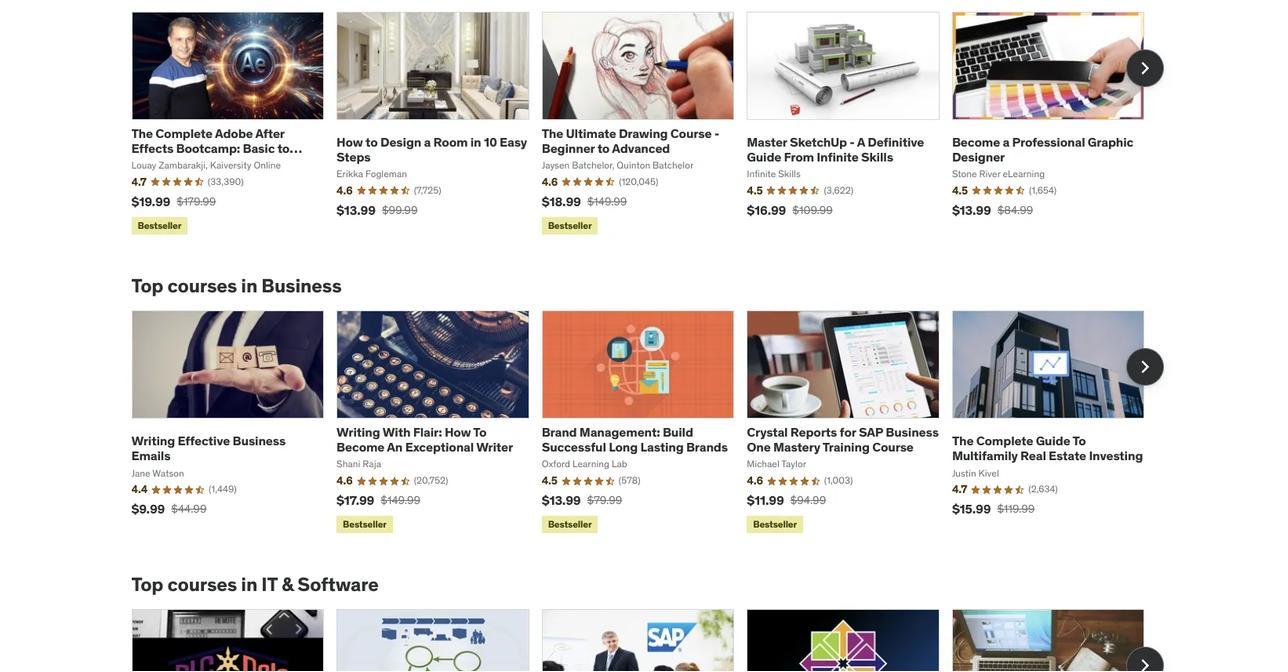 Task type: describe. For each thing, give the bounding box(es) containing it.
designer
[[953, 149, 1005, 165]]

long
[[609, 440, 638, 455]]

adobe
[[215, 125, 253, 141]]

writer
[[476, 440, 513, 455]]

infinite
[[817, 149, 859, 165]]

course inside crystal reports for sap business one mastery training course
[[873, 440, 914, 455]]

courses for business
[[168, 274, 237, 298]]

lasting
[[641, 440, 684, 455]]

become a professional graphic designer link
[[953, 134, 1134, 165]]

build
[[663, 425, 694, 440]]

next image
[[1133, 654, 1158, 672]]

the ultimate drawing course - beginner to advanced link
[[542, 125, 720, 156]]

business inside writing effective business emails
[[233, 433, 286, 449]]

become inside the writing with flair: how to become an exceptional writer
[[337, 440, 385, 455]]

successful
[[542, 440, 606, 455]]

a
[[857, 134, 865, 150]]

become inside become a professional graphic designer
[[953, 134, 1001, 150]]

multifamily
[[953, 448, 1018, 464]]

10
[[484, 134, 497, 150]]

advanced inside the complete adobe after effects bootcamp: basic to advanced
[[131, 155, 190, 171]]

complete for multifamily
[[977, 433, 1034, 449]]

in for business
[[241, 274, 258, 298]]

brand management: build successful long lasting brands link
[[542, 425, 728, 455]]

one
[[747, 440, 771, 455]]

emails
[[131, 448, 171, 464]]

brand management: build successful long lasting brands
[[542, 425, 728, 455]]

brands
[[687, 440, 728, 455]]

software
[[298, 573, 379, 597]]

mastery
[[774, 440, 821, 455]]

flair:
[[413, 425, 442, 440]]

master
[[747, 134, 788, 150]]

- inside master sketchup  - a definitive guide from infinite skills
[[850, 134, 855, 150]]

drawing
[[619, 125, 668, 141]]

courses for it
[[168, 573, 237, 597]]

writing with flair: how to become an exceptional writer link
[[337, 425, 513, 455]]

real
[[1021, 448, 1047, 464]]

writing effective business emails link
[[131, 433, 286, 464]]

the for the complete guide to multifamily real estate investing
[[953, 433, 974, 449]]

crystal reports for sap business one mastery training course
[[747, 425, 939, 455]]

advanced inside the ultimate drawing course - beginner to advanced
[[612, 140, 670, 156]]

to inside the ultimate drawing course - beginner to advanced
[[598, 140, 610, 156]]

next image for become a professional graphic designer
[[1133, 55, 1158, 81]]

top courses in business
[[131, 274, 342, 298]]

easy
[[500, 134, 527, 150]]

ultimate
[[566, 125, 617, 141]]

top courses in it & software
[[131, 573, 379, 597]]

&
[[282, 573, 294, 597]]

beginner
[[542, 140, 595, 156]]

with
[[383, 425, 411, 440]]

sketchup
[[790, 134, 847, 150]]

exceptional
[[405, 440, 474, 455]]

the ultimate drawing course - beginner to advanced
[[542, 125, 720, 156]]



Task type: vqa. For each thing, say whether or not it's contained in the screenshot.
Course inside the The Ultimate Drawing Course - Beginner to Advanced
yes



Task type: locate. For each thing, give the bounding box(es) containing it.
1 top from the top
[[131, 274, 163, 298]]

0 vertical spatial carousel element
[[131, 11, 1164, 238]]

guide inside master sketchup  - a definitive guide from infinite skills
[[747, 149, 782, 165]]

2 courses from the top
[[168, 573, 237, 597]]

writing left effective
[[131, 433, 175, 449]]

course right drawing
[[671, 125, 712, 141]]

business inside crystal reports for sap business one mastery training course
[[886, 425, 939, 440]]

brand
[[542, 425, 577, 440]]

the inside the complete guide to multifamily real estate investing
[[953, 433, 974, 449]]

steps
[[337, 149, 371, 165]]

0 vertical spatial in
[[471, 134, 481, 150]]

advanced
[[612, 140, 670, 156], [131, 155, 190, 171]]

writing effective business emails
[[131, 433, 286, 464]]

a left professional
[[1003, 134, 1010, 150]]

master sketchup  - a definitive guide from infinite skills link
[[747, 134, 925, 165]]

the inside the complete adobe after effects bootcamp: basic to advanced
[[131, 125, 153, 141]]

0 horizontal spatial to
[[473, 425, 487, 440]]

0 horizontal spatial guide
[[747, 149, 782, 165]]

0 vertical spatial guide
[[747, 149, 782, 165]]

2 vertical spatial in
[[241, 573, 258, 597]]

0 horizontal spatial a
[[424, 134, 431, 150]]

0 horizontal spatial complete
[[156, 125, 213, 141]]

design
[[381, 134, 422, 150]]

writing inside the writing with flair: how to become an exceptional writer
[[337, 425, 380, 440]]

0 horizontal spatial course
[[671, 125, 712, 141]]

0 horizontal spatial -
[[715, 125, 720, 141]]

1 horizontal spatial guide
[[1036, 433, 1071, 449]]

business
[[262, 274, 342, 298], [886, 425, 939, 440], [233, 433, 286, 449]]

writing for writing effective business emails
[[131, 433, 175, 449]]

the for the complete adobe after effects bootcamp: basic to advanced
[[131, 125, 153, 141]]

writing left with
[[337, 425, 380, 440]]

1 vertical spatial next image
[[1133, 355, 1158, 380]]

top for top courses in business
[[131, 274, 163, 298]]

to inside the complete guide to multifamily real estate investing
[[1073, 433, 1087, 449]]

the complete guide to multifamily real estate investing
[[953, 433, 1144, 464]]

next image for the complete guide to multifamily real estate investing
[[1133, 355, 1158, 380]]

0 vertical spatial complete
[[156, 125, 213, 141]]

2 top from the top
[[131, 573, 163, 597]]

1 horizontal spatial advanced
[[612, 140, 670, 156]]

room
[[434, 134, 468, 150]]

to
[[473, 425, 487, 440], [1073, 433, 1087, 449]]

1 vertical spatial complete
[[977, 433, 1034, 449]]

reports
[[791, 425, 838, 440]]

complete left "adobe" on the top left
[[156, 125, 213, 141]]

0 vertical spatial courses
[[168, 274, 237, 298]]

1 vertical spatial courses
[[168, 573, 237, 597]]

1 vertical spatial carousel element
[[131, 311, 1164, 537]]

2 carousel element from the top
[[131, 311, 1164, 537]]

the complete adobe after effects bootcamp: basic to advanced link
[[131, 125, 302, 171]]

top for top courses in it & software
[[131, 573, 163, 597]]

writing inside writing effective business emails
[[131, 433, 175, 449]]

become
[[953, 134, 1001, 150], [337, 440, 385, 455]]

0 vertical spatial course
[[671, 125, 712, 141]]

0 vertical spatial top
[[131, 274, 163, 298]]

the inside the ultimate drawing course - beginner to advanced
[[542, 125, 564, 141]]

to right basic
[[278, 140, 290, 156]]

0 vertical spatial how
[[337, 134, 363, 150]]

1 next image from the top
[[1133, 55, 1158, 81]]

1 horizontal spatial the
[[542, 125, 564, 141]]

to inside how to design a room in 10 easy steps
[[366, 134, 378, 150]]

- left the "a"
[[850, 134, 855, 150]]

carousel element containing writing with flair: how to become an exceptional writer
[[131, 311, 1164, 537]]

the left bootcamp:
[[131, 125, 153, 141]]

master sketchup  - a definitive guide from infinite skills
[[747, 134, 925, 165]]

become left an
[[337, 440, 385, 455]]

complete for effects
[[156, 125, 213, 141]]

0 horizontal spatial become
[[337, 440, 385, 455]]

2 horizontal spatial to
[[598, 140, 610, 156]]

in inside how to design a room in 10 easy steps
[[471, 134, 481, 150]]

definitive
[[868, 134, 925, 150]]

how inside the writing with flair: how to become an exceptional writer
[[445, 425, 471, 440]]

basic
[[243, 140, 275, 156]]

how
[[337, 134, 363, 150], [445, 425, 471, 440]]

a
[[424, 134, 431, 150], [1003, 134, 1010, 150]]

next image
[[1133, 55, 1158, 81], [1133, 355, 1158, 380]]

the
[[131, 125, 153, 141], [542, 125, 564, 141], [953, 433, 974, 449]]

in
[[471, 134, 481, 150], [241, 274, 258, 298], [241, 573, 258, 597]]

0 vertical spatial next image
[[1133, 55, 1158, 81]]

training
[[823, 440, 870, 455]]

top
[[131, 274, 163, 298], [131, 573, 163, 597]]

complete left estate
[[977, 433, 1034, 449]]

in for it
[[241, 573, 258, 597]]

1 horizontal spatial to
[[1073, 433, 1087, 449]]

how inside how to design a room in 10 easy steps
[[337, 134, 363, 150]]

carousel element for top courses in business
[[131, 311, 1164, 537]]

skills
[[862, 149, 894, 165]]

after
[[255, 125, 285, 141]]

a left room at the top left of page
[[424, 134, 431, 150]]

professional
[[1013, 134, 1086, 150]]

carousel element containing the complete adobe after effects bootcamp: basic to advanced
[[131, 11, 1164, 238]]

how right flair:
[[445, 425, 471, 440]]

how to design a room in 10 easy steps link
[[337, 134, 527, 165]]

courses
[[168, 274, 237, 298], [168, 573, 237, 597]]

the complete guide to multifamily real estate investing link
[[953, 433, 1144, 464]]

1 courses from the top
[[168, 274, 237, 298]]

0 horizontal spatial the
[[131, 125, 153, 141]]

1 horizontal spatial -
[[850, 134, 855, 150]]

guide
[[747, 149, 782, 165], [1036, 433, 1071, 449]]

1 horizontal spatial become
[[953, 134, 1001, 150]]

estate
[[1049, 448, 1087, 464]]

0 horizontal spatial to
[[278, 140, 290, 156]]

complete inside the complete adobe after effects bootcamp: basic to advanced
[[156, 125, 213, 141]]

0 horizontal spatial advanced
[[131, 155, 190, 171]]

1 vertical spatial guide
[[1036, 433, 1071, 449]]

- inside the ultimate drawing course - beginner to advanced
[[715, 125, 720, 141]]

1 vertical spatial become
[[337, 440, 385, 455]]

crystal
[[747, 425, 788, 440]]

the for the ultimate drawing course - beginner to advanced
[[542, 125, 564, 141]]

0 horizontal spatial writing
[[131, 433, 175, 449]]

bootcamp:
[[176, 140, 240, 156]]

complete inside the complete guide to multifamily real estate investing
[[977, 433, 1034, 449]]

a inside become a professional graphic designer
[[1003, 134, 1010, 150]]

how to design a room in 10 easy steps
[[337, 134, 527, 165]]

1 horizontal spatial how
[[445, 425, 471, 440]]

the left ultimate
[[542, 125, 564, 141]]

to
[[366, 134, 378, 150], [278, 140, 290, 156], [598, 140, 610, 156]]

1 vertical spatial course
[[873, 440, 914, 455]]

1 carousel element from the top
[[131, 11, 1164, 238]]

the left real
[[953, 433, 974, 449]]

guide left from
[[747, 149, 782, 165]]

carousel element for top courses in it & software
[[131, 610, 1164, 672]]

course
[[671, 125, 712, 141], [873, 440, 914, 455]]

to inside the writing with flair: how to become an exceptional writer
[[473, 425, 487, 440]]

1 horizontal spatial to
[[366, 134, 378, 150]]

complete
[[156, 125, 213, 141], [977, 433, 1034, 449]]

1 horizontal spatial a
[[1003, 134, 1010, 150]]

to left investing
[[1073, 433, 1087, 449]]

management:
[[580, 425, 660, 440]]

writing for writing with flair: how to become an exceptional writer
[[337, 425, 380, 440]]

1 horizontal spatial writing
[[337, 425, 380, 440]]

it
[[262, 573, 278, 597]]

-
[[715, 125, 720, 141], [850, 134, 855, 150]]

2 a from the left
[[1003, 134, 1010, 150]]

how left "design"
[[337, 134, 363, 150]]

writing
[[337, 425, 380, 440], [131, 433, 175, 449]]

guide inside the complete guide to multifamily real estate investing
[[1036, 433, 1071, 449]]

1 horizontal spatial course
[[873, 440, 914, 455]]

2 vertical spatial carousel element
[[131, 610, 1164, 672]]

investing
[[1090, 448, 1144, 464]]

crystal reports for sap business one mastery training course link
[[747, 425, 939, 455]]

sap
[[859, 425, 884, 440]]

- left master
[[715, 125, 720, 141]]

carousel element
[[131, 11, 1164, 238], [131, 311, 1164, 537], [131, 610, 1164, 672]]

become a professional graphic designer
[[953, 134, 1134, 165]]

graphic
[[1088, 134, 1134, 150]]

course inside the ultimate drawing course - beginner to advanced
[[671, 125, 712, 141]]

effective
[[178, 433, 230, 449]]

to inside the complete adobe after effects bootcamp: basic to advanced
[[278, 140, 290, 156]]

1 vertical spatial top
[[131, 573, 163, 597]]

to right beginner
[[598, 140, 610, 156]]

writing with flair: how to become an exceptional writer
[[337, 425, 513, 455]]

for
[[840, 425, 857, 440]]

effects
[[131, 140, 174, 156]]

the complete adobe after effects bootcamp: basic to advanced
[[131, 125, 290, 171]]

course right training
[[873, 440, 914, 455]]

1 a from the left
[[424, 134, 431, 150]]

an
[[387, 440, 403, 455]]

1 horizontal spatial complete
[[977, 433, 1034, 449]]

2 horizontal spatial the
[[953, 433, 974, 449]]

1 vertical spatial in
[[241, 274, 258, 298]]

3 carousel element from the top
[[131, 610, 1164, 672]]

0 vertical spatial become
[[953, 134, 1001, 150]]

a inside how to design a room in 10 easy steps
[[424, 134, 431, 150]]

to left "design"
[[366, 134, 378, 150]]

0 horizontal spatial how
[[337, 134, 363, 150]]

become left professional
[[953, 134, 1001, 150]]

1 vertical spatial how
[[445, 425, 471, 440]]

from
[[784, 149, 815, 165]]

2 next image from the top
[[1133, 355, 1158, 380]]

to right flair:
[[473, 425, 487, 440]]

guide left investing
[[1036, 433, 1071, 449]]



